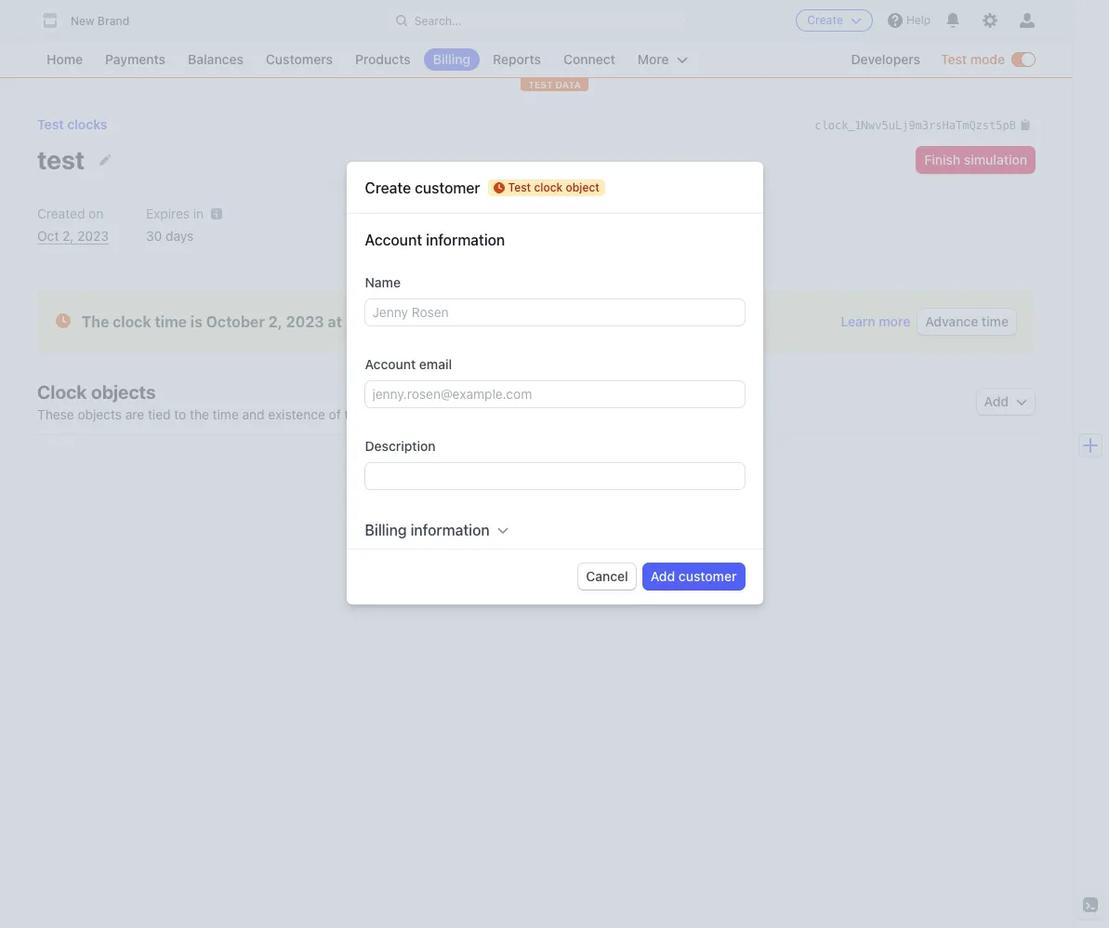 Task type: vqa. For each thing, say whether or not it's contained in the screenshot.
Learn
yes



Task type: describe. For each thing, give the bounding box(es) containing it.
clocks
[[67, 116, 107, 132]]

help
[[907, 13, 931, 27]]

products link
[[346, 48, 420, 71]]

test data
[[528, 79, 581, 90]]

october
[[206, 313, 265, 330]]

the
[[82, 313, 109, 330]]

no clock objects create a simulated customer to get started.
[[405, 522, 667, 556]]

clock objects these objects are tied to the time and existence of this clock.
[[37, 381, 406, 422]]

products
[[355, 51, 411, 67]]

clock_1nwv5ulj9m3rshatmqzst5pb button
[[815, 115, 1031, 134]]

the
[[190, 406, 209, 422]]

home
[[46, 51, 83, 67]]

balances
[[188, 51, 244, 67]]

cdt
[[410, 313, 440, 330]]

2023 inside created on oct 2, 2023
[[77, 228, 109, 244]]

clock for objects
[[506, 522, 538, 537]]

more
[[638, 51, 669, 67]]

add first customer button
[[462, 569, 610, 595]]

30
[[146, 228, 162, 244]]

billing for billing information
[[365, 522, 407, 538]]

to inside clock objects these objects are tied to the time and existence of this clock.
[[174, 406, 186, 422]]

balances link
[[179, 48, 253, 71]]

clock for object
[[534, 180, 563, 194]]

create for create customer
[[365, 179, 411, 196]]

learn
[[841, 313, 876, 329]]

oct 2, 2023 button
[[37, 227, 109, 245]]

learn more link
[[841, 312, 911, 331]]

in
[[193, 206, 204, 221]]

days
[[166, 228, 194, 244]]

billing link
[[424, 48, 480, 71]]

5:59
[[346, 313, 380, 330]]

a
[[449, 540, 456, 556]]

add for add customer
[[651, 568, 675, 584]]

1 vertical spatial objects
[[78, 406, 122, 422]]

add for add first customer
[[488, 574, 513, 590]]

more button
[[628, 48, 697, 71]]

add for add
[[984, 393, 1009, 409]]

clock
[[37, 381, 87, 403]]

brand
[[97, 14, 129, 28]]

test for test clocks
[[37, 116, 64, 132]]

cancel
[[586, 568, 628, 584]]

developers
[[851, 51, 921, 67]]

account for account information
[[365, 232, 422, 248]]

time inside "button"
[[982, 313, 1009, 329]]

home link
[[37, 48, 92, 71]]

0 vertical spatial objects
[[91, 381, 156, 403]]

tied
[[148, 406, 171, 422]]

account for account email
[[365, 356, 416, 372]]

test for test clock object
[[508, 180, 531, 194]]

Search… search field
[[385, 9, 688, 32]]

and
[[242, 406, 265, 422]]

1 vertical spatial 2,
[[269, 313, 283, 330]]

test clocks
[[37, 116, 107, 132]]

first
[[516, 574, 541, 590]]

customers link
[[257, 48, 342, 71]]

reports
[[493, 51, 541, 67]]

create button
[[796, 9, 873, 32]]

information for billing information
[[411, 522, 490, 538]]

finish simulation
[[925, 151, 1028, 167]]

information for account information
[[426, 232, 505, 248]]

1 horizontal spatial 2023
[[286, 313, 324, 330]]

test clock object
[[508, 180, 600, 194]]

payments link
[[96, 48, 175, 71]]

new brand
[[71, 14, 129, 28]]

connect
[[563, 51, 615, 67]]

add button
[[977, 389, 1035, 415]]

are
[[125, 406, 144, 422]]

simulation
[[964, 151, 1028, 167]]

advance
[[925, 313, 978, 329]]

account information
[[365, 232, 505, 248]]

expires in
[[146, 206, 204, 221]]

test mode
[[941, 51, 1005, 67]]

create inside no clock objects create a simulated customer to get started.
[[405, 540, 445, 556]]

of
[[329, 406, 341, 422]]



Task type: locate. For each thing, give the bounding box(es) containing it.
clock_1nwv5ulj9m3rshatmqzst5pb
[[815, 119, 1016, 132]]

0 vertical spatial clock
[[534, 180, 563, 194]]

create inside button
[[807, 13, 843, 27]]

add down started.
[[651, 568, 675, 584]]

1 horizontal spatial 2,
[[269, 313, 283, 330]]

objects inside no clock objects create a simulated customer to get started.
[[542, 522, 587, 537]]

0 vertical spatial billing
[[433, 51, 471, 67]]

2 horizontal spatial add
[[984, 393, 1009, 409]]

customers
[[266, 51, 333, 67]]

1 horizontal spatial test
[[508, 180, 531, 194]]

1 vertical spatial 2023
[[286, 313, 324, 330]]

this
[[344, 406, 366, 422]]

get
[[597, 540, 617, 556]]

add customer
[[651, 568, 737, 584]]

create
[[807, 13, 843, 27], [365, 179, 411, 196], [405, 540, 445, 556]]

0 horizontal spatial time
[[155, 313, 187, 330]]

test up test
[[37, 116, 64, 132]]

1 horizontal spatial to
[[581, 540, 593, 556]]

clock right the no
[[506, 522, 538, 537]]

advance time button
[[918, 309, 1016, 335]]

new
[[71, 14, 94, 28]]

customer
[[415, 179, 480, 196], [521, 540, 578, 556], [679, 568, 737, 584], [544, 574, 603, 590]]

0 vertical spatial account
[[365, 232, 422, 248]]

1 vertical spatial billing
[[365, 522, 407, 538]]

created on oct 2, 2023
[[37, 206, 109, 244]]

information
[[426, 232, 505, 248], [411, 522, 490, 538]]

time
[[155, 313, 187, 330], [982, 313, 1009, 329], [213, 406, 239, 422]]

no
[[485, 522, 502, 537]]

data
[[556, 79, 581, 90]]

Name text field
[[365, 299, 744, 325]]

0 horizontal spatial 2,
[[62, 228, 74, 244]]

0 horizontal spatial to
[[174, 406, 186, 422]]

1 vertical spatial clock
[[113, 313, 151, 330]]

2023 down on
[[77, 228, 109, 244]]

2 horizontal spatial test
[[941, 51, 967, 67]]

pm
[[383, 313, 406, 330]]

billing information
[[365, 522, 490, 538]]

information down 'create customer'
[[426, 232, 505, 248]]

clock left object
[[534, 180, 563, 194]]

time left 'is'
[[155, 313, 187, 330]]

30 days
[[146, 228, 194, 244]]

test clocks link
[[37, 116, 107, 132]]

2, inside created on oct 2, 2023
[[62, 228, 74, 244]]

reports link
[[484, 48, 550, 71]]

svg image
[[1016, 396, 1028, 407]]

0 horizontal spatial test
[[37, 116, 64, 132]]

1 account from the top
[[365, 232, 422, 248]]

finish
[[925, 151, 961, 167]]

0 vertical spatial 2,
[[62, 228, 74, 244]]

2 vertical spatial create
[[405, 540, 445, 556]]

billing down description
[[365, 522, 407, 538]]

to inside no clock objects create a simulated customer to get started.
[[581, 540, 593, 556]]

search…
[[414, 13, 462, 27]]

create for create
[[807, 13, 843, 27]]

0 horizontal spatial billing
[[365, 522, 407, 538]]

test
[[941, 51, 967, 67], [37, 116, 64, 132], [508, 180, 531, 194]]

add left svg icon
[[984, 393, 1009, 409]]

0 vertical spatial information
[[426, 232, 505, 248]]

1 vertical spatial information
[[411, 522, 490, 538]]

clock right 'the'
[[113, 313, 151, 330]]

information up a
[[411, 522, 490, 538]]

object
[[566, 180, 600, 194]]

time right advance on the right
[[982, 313, 1009, 329]]

created
[[37, 206, 85, 221]]

expires
[[146, 206, 190, 221]]

account email
[[365, 356, 452, 372]]

help button
[[880, 6, 938, 35]]

clock inside no clock objects create a simulated customer to get started.
[[506, 522, 538, 537]]

customer inside no clock objects create a simulated customer to get started.
[[521, 540, 578, 556]]

create down "billing information"
[[405, 540, 445, 556]]

payments
[[105, 51, 166, 67]]

2 horizontal spatial time
[[982, 313, 1009, 329]]

1 vertical spatial to
[[581, 540, 593, 556]]

1 vertical spatial test
[[37, 116, 64, 132]]

existence
[[268, 406, 325, 422]]

test
[[37, 144, 85, 174]]

learn more
[[841, 313, 911, 329]]

0 vertical spatial to
[[174, 406, 186, 422]]

add first customer
[[488, 574, 603, 590]]

2023
[[77, 228, 109, 244], [286, 313, 324, 330]]

2023 left at
[[286, 313, 324, 330]]

objects up add first customer
[[542, 522, 587, 537]]

test left the "mode"
[[941, 51, 967, 67]]

to left the
[[174, 406, 186, 422]]

developers link
[[842, 48, 930, 71]]

1 vertical spatial account
[[365, 356, 416, 372]]

2 vertical spatial objects
[[542, 522, 587, 537]]

on
[[88, 206, 104, 221]]

add left first
[[488, 574, 513, 590]]

test for test mode
[[941, 51, 967, 67]]

objects left are
[[78, 406, 122, 422]]

1 horizontal spatial time
[[213, 406, 239, 422]]

account down pm
[[365, 356, 416, 372]]

connect link
[[554, 48, 625, 71]]

these
[[37, 406, 74, 422]]

at
[[328, 313, 342, 330]]

started.
[[620, 540, 667, 556]]

0 horizontal spatial add
[[488, 574, 513, 590]]

name
[[365, 274, 401, 290]]

objects
[[91, 381, 156, 403], [78, 406, 122, 422], [542, 522, 587, 537]]

2, right october
[[269, 313, 283, 330]]

clock.
[[370, 406, 406, 422]]

0 vertical spatial test
[[941, 51, 967, 67]]

billing for billing
[[433, 51, 471, 67]]

time inside clock objects these objects are tied to the time and existence of this clock.
[[213, 406, 239, 422]]

billing down search…
[[433, 51, 471, 67]]

the clock time is october 2, 2023 at 5:59 pm cdt
[[82, 313, 440, 330]]

add inside "popup button"
[[984, 393, 1009, 409]]

mode
[[971, 51, 1005, 67]]

2,
[[62, 228, 74, 244], [269, 313, 283, 330]]

2 vertical spatial clock
[[506, 522, 538, 537]]

simulated
[[459, 540, 518, 556]]

2, right oct at the top of page
[[62, 228, 74, 244]]

to left the get
[[581, 540, 593, 556]]

0 horizontal spatial 2023
[[77, 228, 109, 244]]

0 vertical spatial 2023
[[77, 228, 109, 244]]

add customer button
[[643, 564, 744, 590]]

description
[[365, 438, 436, 454]]

1 vertical spatial create
[[365, 179, 411, 196]]

create customer
[[365, 179, 480, 196]]

oct
[[37, 228, 59, 244]]

1 horizontal spatial add
[[651, 568, 675, 584]]

new brand button
[[37, 7, 148, 33]]

cancel button
[[579, 564, 636, 590]]

objects up are
[[91, 381, 156, 403]]

clock for time
[[113, 313, 151, 330]]

time right the
[[213, 406, 239, 422]]

more
[[879, 313, 911, 329]]

add
[[984, 393, 1009, 409], [651, 568, 675, 584], [488, 574, 513, 590]]

2 vertical spatial test
[[508, 180, 531, 194]]

1 horizontal spatial billing
[[433, 51, 471, 67]]

2 account from the top
[[365, 356, 416, 372]]

test
[[528, 79, 553, 90]]

finish simulation button
[[917, 147, 1035, 173]]

email
[[419, 356, 452, 372]]

test left object
[[508, 180, 531, 194]]

advance time
[[925, 313, 1009, 329]]

create up account information
[[365, 179, 411, 196]]

account up name
[[365, 232, 422, 248]]

clock
[[534, 180, 563, 194], [113, 313, 151, 330], [506, 522, 538, 537]]

create up "developers" link
[[807, 13, 843, 27]]

0 vertical spatial create
[[807, 13, 843, 27]]

is
[[190, 313, 203, 330]]



